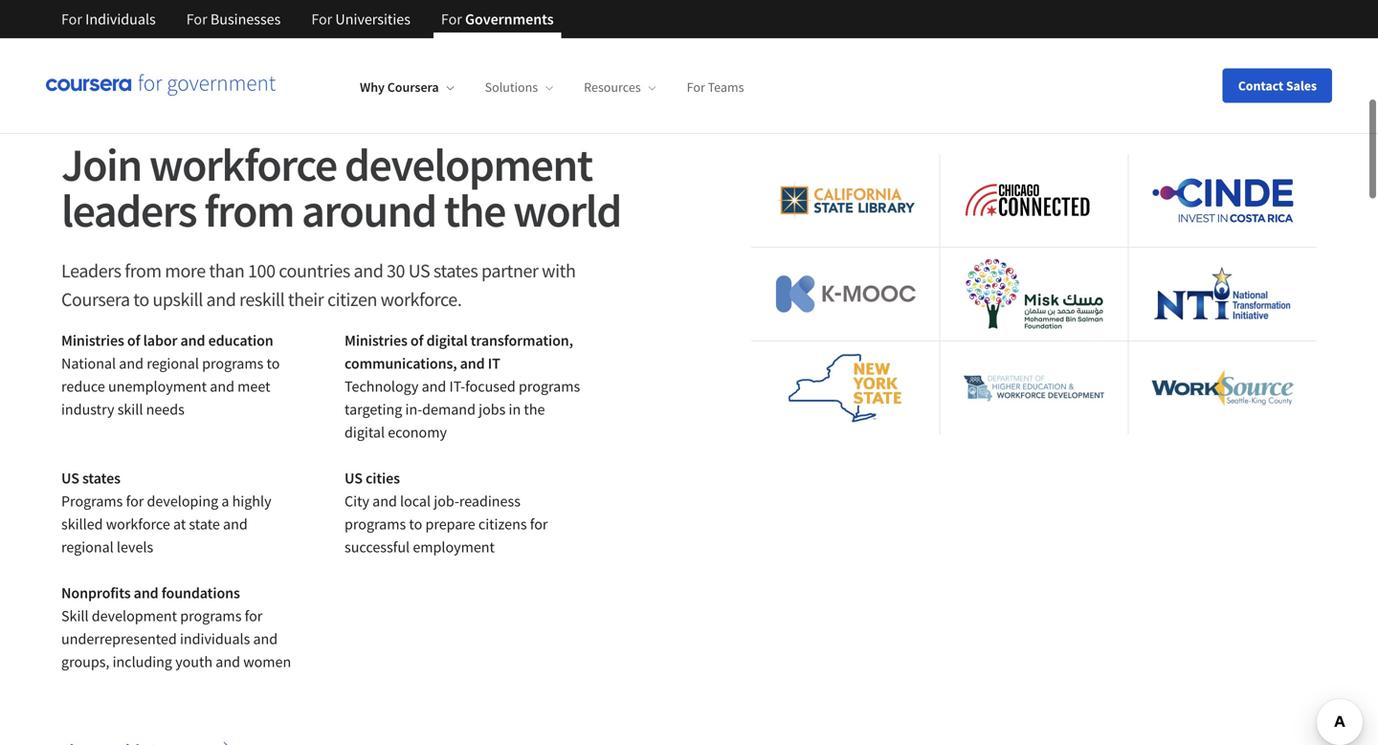 Task type: vqa. For each thing, say whether or not it's contained in the screenshot.
Google Partner Logo
no



Task type: locate. For each thing, give the bounding box(es) containing it.
economy
[[388, 423, 447, 442]]

for for universities
[[311, 10, 332, 29]]

for individuals
[[61, 10, 156, 29]]

resources
[[584, 79, 641, 96]]

for inside us cities city and local job-readiness programs to prepare citizens for successful employment
[[530, 515, 548, 534]]

0 vertical spatial for
[[126, 492, 144, 511]]

0 horizontal spatial the
[[444, 182, 505, 239]]

employment
[[413, 538, 495, 557]]

0 vertical spatial states
[[433, 259, 478, 283]]

in-
[[405, 400, 422, 419]]

1 vertical spatial the
[[524, 400, 545, 419]]

regional inside us states programs for developing a highly skilled workforce at state and regional levels
[[61, 538, 114, 557]]

1 horizontal spatial development
[[344, 136, 592, 193]]

1 vertical spatial states
[[82, 469, 120, 488]]

nonprofits
[[61, 584, 131, 603]]

0 horizontal spatial for
[[126, 492, 144, 511]]

including
[[113, 653, 172, 672]]

the right in
[[524, 400, 545, 419]]

universities
[[335, 10, 411, 29]]

readiness
[[459, 492, 521, 511]]

local
[[400, 492, 431, 511]]

world
[[513, 182, 621, 239]]

meet
[[238, 377, 270, 396]]

ministries
[[61, 331, 124, 350], [345, 331, 408, 350]]

sales
[[1286, 77, 1317, 94]]

new york state image
[[787, 349, 903, 427]]

of for digital
[[411, 331, 424, 350]]

and up unemployment
[[119, 354, 144, 373]]

1 horizontal spatial coursera
[[387, 79, 439, 96]]

1 horizontal spatial us
[[345, 469, 363, 488]]

development up underrepresented
[[92, 607, 177, 626]]

around
[[302, 182, 436, 239]]

ministries up 'communications,'
[[345, 331, 408, 350]]

programs inside nonprofits and foundations skill development programs for underrepresented individuals and groups, including youth and women
[[180, 607, 242, 626]]

needs
[[146, 400, 185, 419]]

foundations
[[161, 584, 240, 603]]

0 vertical spatial from
[[204, 182, 294, 239]]

2 vertical spatial to
[[409, 515, 422, 534]]

1 ministries from the left
[[61, 331, 124, 350]]

0 horizontal spatial coursera
[[61, 288, 130, 312]]

100
[[248, 259, 275, 283]]

and
[[354, 259, 383, 283], [206, 288, 236, 312], [180, 331, 205, 350], [119, 354, 144, 373], [460, 354, 485, 373], [210, 377, 234, 396], [422, 377, 446, 396], [372, 492, 397, 511], [223, 515, 248, 534], [134, 584, 159, 603], [253, 630, 278, 649], [216, 653, 240, 672]]

communications,
[[345, 354, 457, 373]]

their
[[288, 288, 324, 312]]

for left businesses
[[186, 10, 207, 29]]

for for businesses
[[186, 10, 207, 29]]

labor
[[143, 331, 177, 350]]

to up meet
[[267, 354, 280, 373]]

1 vertical spatial for
[[530, 515, 548, 534]]

1 horizontal spatial ministries
[[345, 331, 408, 350]]

development
[[344, 136, 592, 193], [92, 607, 177, 626]]

from up 100
[[204, 182, 294, 239]]

the
[[444, 182, 505, 239], [524, 400, 545, 419]]

california state library image
[[774, 180, 916, 221]]

coursera right why
[[387, 79, 439, 96]]

1 horizontal spatial states
[[433, 259, 478, 283]]

us inside us cities city and local job-readiness programs to prepare citizens for successful employment
[[345, 469, 363, 488]]

1 vertical spatial to
[[267, 354, 280, 373]]

join
[[61, 136, 141, 193]]

leaders
[[61, 182, 196, 239]]

1 horizontal spatial the
[[524, 400, 545, 419]]

of inside ministries of labor and education national and regional programs to reduce unemployment and meet industry skill needs
[[127, 331, 140, 350]]

national transformation initiative image
[[1152, 266, 1294, 323]]

to inside ministries of labor and education national and regional programs to reduce unemployment and meet industry skill needs
[[267, 354, 280, 373]]

the inside ministries of digital transformation, communications, and it technology and it-focused programs targeting in-demand jobs in the digital economy
[[524, 400, 545, 419]]

0 vertical spatial workforce
[[149, 136, 337, 193]]

job-
[[434, 492, 459, 511]]

in
[[509, 400, 521, 419]]

for
[[126, 492, 144, 511], [530, 515, 548, 534], [245, 607, 263, 626]]

us inside us states programs for developing a highly skilled workforce at state and regional levels
[[61, 469, 79, 488]]

contact sales button
[[1223, 68, 1332, 103]]

and up "women"
[[253, 630, 278, 649]]

highly
[[232, 492, 271, 511]]

the up partner at left
[[444, 182, 505, 239]]

for inside nonprofits and foundations skill development programs for underrepresented individuals and groups, including youth and women
[[245, 607, 263, 626]]

individuals
[[180, 630, 250, 649]]

youth
[[175, 653, 213, 672]]

1 horizontal spatial for
[[245, 607, 263, 626]]

1 horizontal spatial from
[[204, 182, 294, 239]]

1 vertical spatial development
[[92, 607, 177, 626]]

2 horizontal spatial for
[[530, 515, 548, 534]]

digital down targeting
[[345, 423, 385, 442]]

states up workforce.
[[433, 259, 478, 283]]

0 vertical spatial to
[[133, 288, 149, 312]]

for up individuals
[[245, 607, 263, 626]]

digital up it-
[[426, 331, 468, 350]]

2 of from the left
[[411, 331, 424, 350]]

workforce inside us states programs for developing a highly skilled workforce at state and regional levels
[[106, 515, 170, 534]]

of up 'communications,'
[[411, 331, 424, 350]]

development down solutions
[[344, 136, 592, 193]]

and down cities
[[372, 492, 397, 511]]

coursera down leaders
[[61, 288, 130, 312]]

0 vertical spatial development
[[344, 136, 592, 193]]

why coursera link
[[360, 79, 454, 96]]

us up city
[[345, 469, 363, 488]]

for governments
[[441, 10, 554, 29]]

1 vertical spatial workforce
[[106, 515, 170, 534]]

us right 30
[[408, 259, 430, 283]]

leaders from more than 100 countries and 30 us states partner with coursera to upskill and reskill their citizen workforce.
[[61, 259, 576, 312]]

development inside nonprofits and foundations skill development programs for underrepresented individuals and groups, including youth and women
[[92, 607, 177, 626]]

0 horizontal spatial development
[[92, 607, 177, 626]]

0 horizontal spatial to
[[133, 288, 149, 312]]

for left individuals at the left top of the page
[[61, 10, 82, 29]]

1 horizontal spatial digital
[[426, 331, 468, 350]]

0 vertical spatial regional
[[147, 354, 199, 373]]

to inside leaders from more than 100 countries and 30 us states partner with coursera to upskill and reskill their citizen workforce.
[[133, 288, 149, 312]]

1 vertical spatial from
[[125, 259, 161, 283]]

2 ministries from the left
[[345, 331, 408, 350]]

of left "labor"
[[127, 331, 140, 350]]

digital
[[426, 331, 468, 350], [345, 423, 385, 442]]

2 horizontal spatial to
[[409, 515, 422, 534]]

contact sales
[[1238, 77, 1317, 94]]

0 horizontal spatial regional
[[61, 538, 114, 557]]

education
[[208, 331, 273, 350]]

and left meet
[[210, 377, 234, 396]]

0 vertical spatial digital
[[426, 331, 468, 350]]

citizens
[[478, 515, 527, 534]]

for right citizens
[[530, 515, 548, 534]]

programs
[[61, 492, 123, 511]]

and down individuals
[[216, 653, 240, 672]]

0 horizontal spatial digital
[[345, 423, 385, 442]]

join workforce development leaders from around the world
[[61, 136, 621, 239]]

programs up successful
[[345, 515, 406, 534]]

0 horizontal spatial from
[[125, 259, 161, 283]]

skill
[[61, 607, 89, 626]]

regional inside ministries of labor and education national and regional programs to reduce unemployment and meet industry skill needs
[[147, 354, 199, 373]]

k mooc image
[[774, 275, 916, 314]]

1 horizontal spatial regional
[[147, 354, 199, 373]]

ministries inside ministries of labor and education national and regional programs to reduce unemployment and meet industry skill needs
[[61, 331, 124, 350]]

workforce
[[149, 136, 337, 193], [106, 515, 170, 534]]

for
[[61, 10, 82, 29], [186, 10, 207, 29], [311, 10, 332, 29], [441, 10, 462, 29], [687, 79, 705, 96]]

us up programs at left
[[61, 469, 79, 488]]

businesses
[[210, 10, 281, 29]]

for right programs at left
[[126, 492, 144, 511]]

1 horizontal spatial to
[[267, 354, 280, 373]]

for left universities
[[311, 10, 332, 29]]

0 vertical spatial the
[[444, 182, 505, 239]]

resources link
[[584, 79, 656, 96]]

0 horizontal spatial ministries
[[61, 331, 124, 350]]

programs
[[202, 354, 264, 373], [519, 377, 580, 396], [345, 515, 406, 534], [180, 607, 242, 626]]

0 horizontal spatial us
[[61, 469, 79, 488]]

0 horizontal spatial of
[[127, 331, 140, 350]]

ministries inside ministries of digital transformation, communications, and it technology and it-focused programs targeting in-demand jobs in the digital economy
[[345, 331, 408, 350]]

0 horizontal spatial states
[[82, 469, 120, 488]]

regional down skilled at the left bottom of page
[[61, 538, 114, 557]]

regional down "labor"
[[147, 354, 199, 373]]

to left the 'upskill'
[[133, 288, 149, 312]]

for teams
[[687, 79, 744, 96]]

1 vertical spatial regional
[[61, 538, 114, 557]]

the inside join workforce development leaders from around the world
[[444, 182, 505, 239]]

chicago connected image
[[963, 177, 1105, 224]]

us
[[408, 259, 430, 283], [61, 469, 79, 488], [345, 469, 363, 488]]

coursera inside leaders from more than 100 countries and 30 us states partner with coursera to upskill and reskill their citizen workforce.
[[61, 288, 130, 312]]

of inside ministries of digital transformation, communications, and it technology and it-focused programs targeting in-demand jobs in the digital economy
[[411, 331, 424, 350]]

states
[[433, 259, 478, 283], [82, 469, 120, 488]]

state
[[189, 515, 220, 534]]

us for us states programs for developing a highly skilled workforce at state and regional levels
[[61, 469, 79, 488]]

workforce inside join workforce development leaders from around the world
[[149, 136, 337, 193]]

and left it
[[460, 354, 485, 373]]

prepare
[[425, 515, 475, 534]]

national
[[61, 354, 116, 373]]

more
[[165, 259, 206, 283]]

regional
[[147, 354, 199, 373], [61, 538, 114, 557]]

coursera
[[387, 79, 439, 96], [61, 288, 130, 312]]

of
[[127, 331, 140, 350], [411, 331, 424, 350]]

programs up individuals
[[180, 607, 242, 626]]

2 vertical spatial for
[[245, 607, 263, 626]]

workforce.
[[381, 288, 462, 312]]

women
[[243, 653, 291, 672]]

1 of from the left
[[127, 331, 140, 350]]

1 horizontal spatial of
[[411, 331, 424, 350]]

states up programs at left
[[82, 469, 120, 488]]

to down local
[[409, 515, 422, 534]]

and inside us cities city and local job-readiness programs to prepare citizens for successful employment
[[372, 492, 397, 511]]

programs down education
[[202, 354, 264, 373]]

us states programs for developing a highly skilled workforce at state and regional levels
[[61, 469, 271, 557]]

levels
[[117, 538, 153, 557]]

it
[[488, 354, 500, 373]]

and down the a
[[223, 515, 248, 534]]

2 horizontal spatial us
[[408, 259, 430, 283]]

programs up in
[[519, 377, 580, 396]]

1 vertical spatial coursera
[[61, 288, 130, 312]]

industry
[[61, 400, 114, 419]]

demand
[[422, 400, 476, 419]]

for left governments
[[441, 10, 462, 29]]

a
[[221, 492, 229, 511]]

ministries up national
[[61, 331, 124, 350]]

0 vertical spatial coursera
[[387, 79, 439, 96]]

why coursera
[[360, 79, 439, 96]]

from left more
[[125, 259, 161, 283]]



Task type: describe. For each thing, give the bounding box(es) containing it.
than
[[209, 259, 244, 283]]

reskill
[[239, 288, 285, 312]]

at
[[173, 515, 186, 534]]

reduce
[[61, 377, 105, 396]]

countries
[[279, 259, 350, 283]]

underrepresented
[[61, 630, 177, 649]]

states inside us states programs for developing a highly skilled workforce at state and regional levels
[[82, 469, 120, 488]]

and left 30
[[354, 259, 383, 283]]

us cities city and local job-readiness programs to prepare citizens for successful employment
[[345, 469, 548, 557]]

us for us cities city and local job-readiness programs to prepare citizens for successful employment
[[345, 469, 363, 488]]

contact
[[1238, 77, 1284, 94]]

unemployment
[[108, 377, 207, 396]]

for businesses
[[186, 10, 281, 29]]

for universities
[[311, 10, 411, 29]]

programs inside us cities city and local job-readiness programs to prepare citizens for successful employment
[[345, 515, 406, 534]]

targeting
[[345, 400, 402, 419]]

coursera for government image
[[46, 74, 276, 97]]

and inside us states programs for developing a highly skilled workforce at state and regional levels
[[223, 515, 248, 534]]

successful
[[345, 538, 410, 557]]

technology
[[345, 377, 419, 396]]

ministries for ministries of labor and education national and regional programs to reduce unemployment and meet industry skill needs
[[61, 331, 124, 350]]

with
[[542, 259, 576, 283]]

programs inside ministries of labor and education national and regional programs to reduce unemployment and meet industry skill needs
[[202, 354, 264, 373]]

it-
[[449, 377, 465, 396]]

from inside join workforce development leaders from around the world
[[204, 182, 294, 239]]

cities
[[366, 469, 400, 488]]

groups,
[[61, 653, 110, 672]]

programs inside ministries of digital transformation, communications, and it technology and it-focused programs targeting in-demand jobs in the digital economy
[[519, 377, 580, 396]]

solutions link
[[485, 79, 553, 96]]

developing
[[147, 492, 218, 511]]

leaders
[[61, 259, 121, 283]]

misk foundation image
[[963, 258, 1105, 330]]

skill
[[117, 400, 143, 419]]

transformation,
[[471, 331, 573, 350]]

for teams link
[[687, 79, 744, 96]]

and down than
[[206, 288, 236, 312]]

for left teams
[[687, 79, 705, 96]]

individuals
[[85, 10, 156, 29]]

jobs
[[479, 400, 506, 419]]

ministries of labor and education national and regional programs to reduce unemployment and meet industry skill needs
[[61, 331, 280, 419]]

for inside us states programs for developing a highly skilled workforce at state and regional levels
[[126, 492, 144, 511]]

banner navigation
[[46, 0, 569, 38]]

worksource seattle-king county image
[[1152, 370, 1294, 406]]

30
[[387, 259, 405, 283]]

why
[[360, 79, 385, 96]]

solutions
[[485, 79, 538, 96]]

and down levels
[[134, 584, 159, 603]]

governments
[[465, 10, 554, 29]]

city
[[345, 492, 369, 511]]

from inside leaders from more than 100 countries and 30 us states partner with coursera to upskill and reskill their citizen workforce.
[[125, 259, 161, 283]]

department of higher education and workforce development image
[[963, 375, 1105, 401]]

nonprofits and foundations skill development programs for underrepresented individuals and groups, including youth and women
[[61, 584, 291, 672]]

ministries for ministries of digital transformation, communications, and it technology and it-focused programs targeting in-demand jobs in the digital economy
[[345, 331, 408, 350]]

states inside leaders from more than 100 countries and 30 us states partner with coursera to upskill and reskill their citizen workforce.
[[433, 259, 478, 283]]

for for individuals
[[61, 10, 82, 29]]

citizen
[[327, 288, 377, 312]]

teams
[[708, 79, 744, 96]]

development inside join workforce development leaders from around the world
[[344, 136, 592, 193]]

focused
[[465, 377, 516, 396]]

ministries of digital transformation, communications, and it technology and it-focused programs targeting in-demand jobs in the digital economy
[[345, 331, 580, 442]]

us inside leaders from more than 100 countries and 30 us states partner with coursera to upskill and reskill their citizen workforce.
[[408, 259, 430, 283]]

1 vertical spatial digital
[[345, 423, 385, 442]]

and left it-
[[422, 377, 446, 396]]

and right "labor"
[[180, 331, 205, 350]]

skilled
[[61, 515, 103, 534]]

partner
[[481, 259, 538, 283]]

upskill
[[153, 288, 203, 312]]

cinde costa rica image
[[1153, 179, 1293, 223]]

to inside us cities city and local job-readiness programs to prepare citizens for successful employment
[[409, 515, 422, 534]]

of for labor
[[127, 331, 140, 350]]

for for governments
[[441, 10, 462, 29]]



